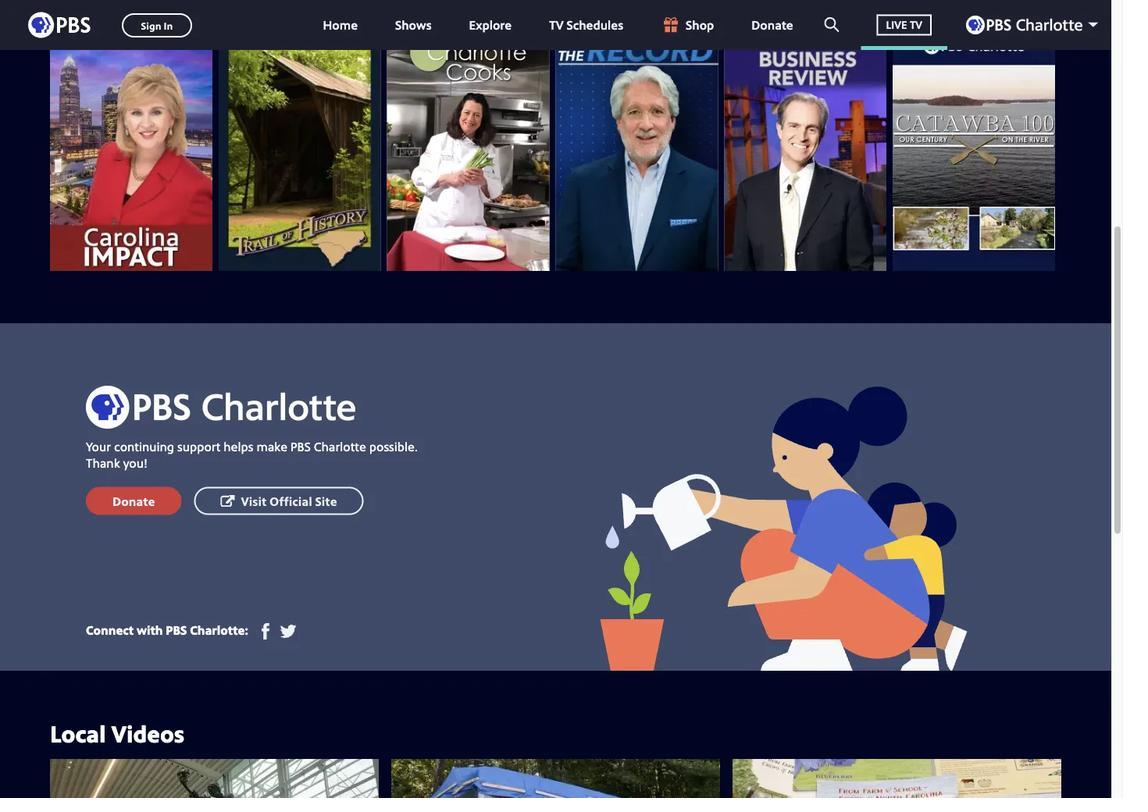 Task type: vqa. For each thing, say whether or not it's contained in the screenshot.
Nature image
no



Task type: locate. For each thing, give the bounding box(es) containing it.
catawba 100: our century on the river image
[[893, 27, 1056, 271]]

1 horizontal spatial tv
[[910, 17, 923, 32]]

0 horizontal spatial donate
[[113, 493, 155, 509]]

live tv link
[[862, 0, 948, 50]]

1 horizontal spatial donate
[[752, 16, 794, 33]]

donate link left search icon
[[736, 0, 809, 50]]

tv right live
[[910, 17, 923, 32]]

home link
[[307, 0, 374, 50]]

you!
[[123, 455, 148, 471]]

shows link
[[380, 0, 447, 50]]

explore
[[469, 16, 512, 33]]

connect
[[86, 622, 134, 638]]

trail of history image
[[219, 27, 381, 271]]

0 horizontal spatial pbs charlotte image
[[86, 386, 356, 429]]

donate down you!
[[113, 493, 155, 509]]

visit official site link
[[194, 487, 364, 515]]

pbs right with
[[166, 622, 187, 638]]

pbs charlotte image
[[967, 16, 1083, 34], [86, 386, 356, 429]]

schedules
[[567, 16, 624, 33]]

0 horizontal spatial tv
[[549, 16, 564, 33]]

thank
[[86, 455, 120, 471]]

carolina business review image
[[725, 27, 887, 271]]

videos
[[112, 718, 185, 750]]

your
[[86, 438, 111, 455]]

0 vertical spatial pbs
[[291, 438, 311, 455]]

0 vertical spatial donate
[[752, 16, 794, 33]]

charlotte cooks image
[[387, 27, 550, 271]]

with
[[137, 622, 163, 638]]

connect with pbs charlotte:
[[86, 622, 251, 638]]

donate left search icon
[[752, 16, 794, 33]]

shop link
[[645, 0, 730, 50]]

site
[[315, 493, 337, 509]]

1 vertical spatial donate
[[113, 493, 155, 509]]

donate link
[[736, 0, 809, 50], [86, 487, 182, 515]]

0 vertical spatial donate link
[[736, 0, 809, 50]]

tv
[[549, 16, 564, 33], [910, 17, 923, 32]]

0 horizontal spatial donate link
[[86, 487, 182, 515]]

home
[[323, 16, 358, 33]]

pbs right make
[[291, 438, 311, 455]]

donate
[[752, 16, 794, 33], [113, 493, 155, 509]]

local videos
[[50, 718, 185, 750]]

pbs inside your continuing support helps make pbs charlotte possible. thank you!
[[291, 438, 311, 455]]

0 vertical spatial pbs charlotte image
[[967, 16, 1083, 34]]

tv left schedules
[[549, 16, 564, 33]]

carolina impact image
[[50, 27, 212, 271]]

visit
[[241, 493, 267, 509]]

tv inside 'link'
[[910, 17, 923, 32]]

video thumbnail: carolina impact carolina impact: november 7th, 2023 image
[[733, 760, 1062, 799]]

pbs
[[291, 438, 311, 455], [166, 622, 187, 638]]

donate link down you!
[[86, 487, 182, 515]]

charlotte:
[[190, 622, 248, 638]]

live
[[887, 17, 908, 32]]

live tv
[[887, 17, 923, 32]]

1 horizontal spatial pbs
[[291, 438, 311, 455]]

0 horizontal spatial pbs
[[166, 622, 187, 638]]



Task type: describe. For each thing, give the bounding box(es) containing it.
official
[[270, 493, 312, 509]]

your continuing support helps make pbs charlotte possible. thank you!
[[86, 438, 418, 471]]

helps
[[224, 438, 253, 455]]

1 vertical spatial pbs
[[166, 622, 187, 638]]

1 vertical spatial pbs charlotte image
[[86, 386, 356, 429]]

local
[[50, 718, 106, 750]]

video thumbnail: carolina impact carolina impact: october 31st, 2023 image
[[391, 760, 720, 799]]

off the record image
[[556, 27, 718, 271]]

1 horizontal spatial pbs charlotte image
[[967, 16, 1083, 34]]

(opens in new window) image
[[258, 624, 274, 640]]

search image
[[825, 17, 840, 32]]

make
[[257, 438, 288, 455]]

support
[[177, 438, 221, 455]]

donate for donate link to the bottom
[[113, 493, 155, 509]]

charlotte
[[314, 438, 366, 455]]

tv schedules
[[549, 16, 624, 33]]

1 horizontal spatial donate link
[[736, 0, 809, 50]]

explore link
[[454, 0, 528, 50]]

video thumbnail: carolina impact carolina impact: november 14th, 2023 image
[[50, 760, 379, 799]]

1 vertical spatial donate link
[[86, 487, 182, 515]]

donate for the rightmost donate link
[[752, 16, 794, 33]]

tv schedules link
[[534, 0, 639, 50]]

continuing
[[114, 438, 174, 455]]

shows
[[395, 16, 432, 33]]

pbs image
[[28, 7, 91, 43]]

shop
[[686, 16, 714, 33]]

visit official site
[[241, 493, 337, 509]]

(opens in new window) image
[[280, 624, 297, 640]]

possible.
[[369, 438, 418, 455]]



